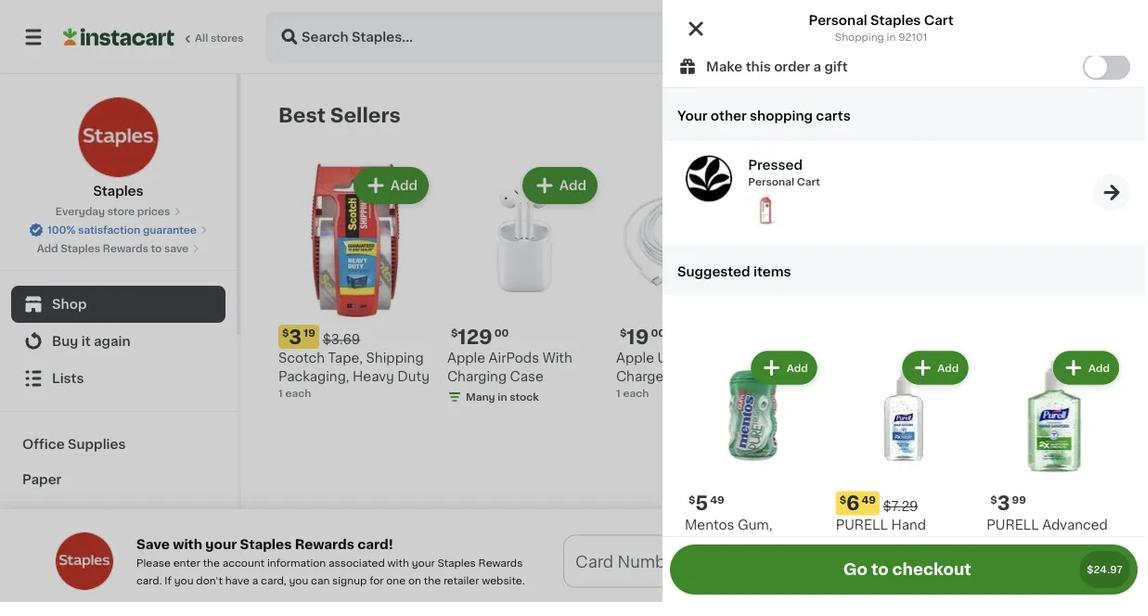 Task type: vqa. For each thing, say whether or not it's contained in the screenshot.
1st PURELL
yes



Task type: describe. For each thing, give the bounding box(es) containing it.
100% satisfaction guarantee
[[47, 225, 197, 235]]

2 you from the left
[[289, 576, 308, 586]]

heavy
[[353, 370, 394, 383]]

92101
[[899, 32, 928, 42]]

shipping
[[366, 352, 424, 365]]

best sellers
[[278, 105, 401, 125]]

main content containing best sellers
[[0, 74, 1145, 602]]

$ for $ 6 49 $7.29 purell hand sanitizer, advanced, refreshing gel
[[840, 495, 847, 505]]

item carousel region containing view all (10+)
[[278, 507, 1108, 602]]

tab
[[1056, 352, 1080, 365]]

personal staples cart shopping in 92101
[[809, 14, 954, 42]]

200'
[[785, 426, 815, 439]]

supplies for office supplies
[[68, 438, 126, 451]]

pressed strawberry basil lemonade image
[[748, 193, 782, 226]]

(10+)
[[951, 519, 984, 532]]

product group containing 129
[[447, 163, 601, 408]]

buy it again
[[52, 335, 131, 348]]

6
[[847, 494, 860, 513]]

go
[[844, 562, 868, 578]]

add for scotch tape, shipping packaging, heavy duty
[[391, 179, 418, 192]]

supplies for school supplies
[[72, 544, 130, 557]]

0 horizontal spatial -
[[823, 407, 829, 420]]

printer supplies
[[22, 509, 129, 522]]

1 inside 32 buy 2, get 1 free staples st59156 bubble cushioning - clear - 3/16" x 12" x 200'
[[846, 354, 851, 364]]

gel,
[[1049, 555, 1075, 568]]

aloe
[[987, 574, 1016, 587]]

pressed personal cart
[[748, 158, 820, 187]]

staples up account
[[240, 538, 292, 551]]

purell inside "$ 6 49 $7.29 purell hand sanitizer, advanced, refreshing gel"
[[836, 518, 888, 531]]

00 for 129
[[494, 328, 509, 338]]

at
[[799, 556, 814, 571]]

product group containing 6
[[836, 348, 972, 602]]

school supplies link
[[11, 533, 226, 568]]

st59156
[[837, 370, 894, 383]]

close image
[[1067, 550, 1085, 569]]

1 vertical spatial your
[[412, 558, 435, 569]]

duty
[[398, 370, 430, 383]]

checkout
[[893, 562, 971, 578]]

add staples rewards to save link
[[37, 241, 200, 256]]

items inside see eligible items button
[[884, 459, 921, 472]]

don't
[[196, 576, 223, 586]]

0 vertical spatial staples logo image
[[78, 97, 159, 178]]

19 inside $ 3 19
[[304, 328, 315, 338]]

printer supplies link
[[11, 498, 226, 533]]

advanced
[[1043, 518, 1108, 531]]

your
[[678, 109, 708, 122]]

usb
[[658, 352, 684, 365]]

paper link
[[11, 462, 226, 498]]

folder
[[954, 389, 996, 402]]

get
[[826, 354, 844, 364]]

a inside save with your staples rewards card! please enter the account information associated with your staples rewards card. if you don't have a card, you can signup for one on the retailer website.
[[252, 576, 258, 586]]

add button for 5
[[752, 351, 817, 385]]

product group containing 5
[[685, 348, 821, 602]]

$6.49 original price: $7.29 element
[[836, 491, 972, 515]]

mentos
[[685, 518, 735, 531]]

add button for 129
[[524, 169, 596, 202]]

sellers
[[330, 105, 401, 125]]

3/16"
[[832, 407, 866, 420]]

1 you from the left
[[174, 576, 194, 586]]

staples inside personal staples cart shopping in 92101
[[871, 14, 921, 27]]

$ for $ 3 99
[[991, 495, 998, 505]]

everyday store prices
[[55, 207, 170, 217]]

$ 129 00
[[451, 327, 509, 347]]

hand inside "$ 6 49 $7.29 purell hand sanitizer, advanced, refreshing gel"
[[892, 518, 927, 531]]

0 horizontal spatial items
[[754, 266, 791, 279]]

packaging,
[[278, 370, 349, 383]]

this
[[746, 61, 771, 74]]

website.
[[482, 576, 525, 586]]

$ for $ 19 00
[[620, 328, 627, 338]]

in down 3/16"
[[836, 429, 845, 440]]

buy it again link
[[11, 323, 226, 360]]

1 horizontal spatial many in stock
[[804, 429, 877, 440]]

19 inside product group
[[627, 327, 649, 347]]

3 for $ 3 19
[[289, 327, 302, 347]]

tru
[[954, 352, 974, 365]]

Card Number text field
[[564, 536, 898, 587]]

office
[[22, 438, 65, 451]]

you're
[[425, 556, 478, 571]]

male
[[736, 352, 768, 365]]

1 vertical spatial to
[[872, 562, 889, 578]]

add for apple airpods with charging case
[[560, 179, 587, 192]]

00 for 19
[[651, 328, 666, 338]]

more
[[934, 558, 962, 569]]

$ for $ 3 19
[[282, 328, 289, 338]]

everyday store prices link
[[55, 204, 181, 219]]

staples down 100%
[[61, 244, 100, 254]]

with up enter
[[173, 538, 202, 551]]

add button for 3
[[1054, 351, 1119, 385]]

1 inside scotch tape, shipping packaging, heavy duty 1 each
[[278, 388, 283, 399]]

applied
[[736, 556, 795, 571]]

see eligible items button
[[785, 449, 939, 481]]

everyday
[[55, 207, 105, 217]]

$3.69
[[323, 333, 360, 346]]

getting
[[481, 556, 542, 571]]

staples inside 32 buy 2, get 1 free staples st59156 bubble cushioning - clear - 3/16" x 12" x 200'
[[785, 370, 834, 383]]

delivery!
[[584, 556, 657, 571]]

see eligible items
[[803, 459, 921, 472]]

1 vertical spatial rewards
[[295, 538, 355, 551]]

0 horizontal spatial the
[[203, 558, 220, 569]]

manila
[[1027, 370, 1070, 383]]

$ 3 99
[[991, 494, 1027, 513]]

go to cart image
[[1101, 181, 1123, 204]]

1 horizontal spatial -
[[912, 389, 918, 402]]

stores
[[211, 33, 244, 43]]

apple for apple airpods with charging case
[[447, 352, 486, 365]]

you're getting free delivery!
[[425, 556, 657, 571]]

sanitizer
[[1025, 537, 1082, 550]]

sanitizer,
[[836, 537, 895, 550]]

electronics
[[22, 579, 98, 592]]

product group containing 19
[[616, 163, 770, 401]]

continue
[[942, 553, 1020, 569]]

0 vertical spatial buy
[[52, 335, 78, 348]]

49 for 6
[[862, 495, 876, 505]]

lists link
[[11, 360, 226, 397]]

continue button
[[912, 536, 1050, 586]]

all stores link
[[63, 11, 245, 63]]

one
[[386, 576, 406, 586]]

tru red 1/3 cut tab letter size manila file folder
[[954, 352, 1096, 402]]

your other shopping carts
[[678, 109, 851, 122]]

1 vertical spatial the
[[424, 576, 441, 586]]

cart for personal
[[797, 176, 820, 187]]

information
[[267, 558, 326, 569]]

carts
[[816, 109, 851, 122]]

$ for $ 5 49
[[689, 495, 696, 505]]

view all (10+) button
[[890, 507, 1004, 544]]

airpods
[[489, 352, 539, 365]]

in inside personal staples cart shopping in 92101
[[887, 32, 896, 42]]

all stores
[[195, 33, 244, 43]]

•
[[660, 556, 666, 571]]



Task type: locate. For each thing, give the bounding box(es) containing it.
a
[[814, 61, 822, 74], [252, 576, 258, 586]]

staples up everyday store prices "link"
[[93, 185, 144, 198]]

see
[[803, 459, 829, 472]]

supplies for printer supplies
[[71, 509, 129, 522]]

1 vertical spatial supplies
[[71, 509, 129, 522]]

extract
[[755, 574, 801, 587]]

personal down pressed in the top of the page
[[748, 176, 795, 187]]

1 vertical spatial -
[[823, 407, 829, 420]]

1 horizontal spatial free
[[853, 354, 874, 364]]

1 horizontal spatial many
[[804, 429, 833, 440]]

1 vertical spatial items
[[884, 459, 921, 472]]

staples up 92101 at top right
[[871, 14, 921, 27]]

0 horizontal spatial hand
[[892, 518, 927, 531]]

0 horizontal spatial free
[[546, 556, 580, 571]]

3
[[289, 327, 302, 347], [998, 494, 1010, 513]]

add for mentos gum, sugarfree, spearmint, with green tea extract
[[787, 363, 808, 373]]

2 horizontal spatial 1
[[846, 354, 851, 364]]

many down charging
[[466, 392, 495, 402]]

0 horizontal spatial 1
[[278, 388, 283, 399]]

2 each from the left
[[623, 388, 649, 399]]

items up $6.49 original price: $7.29 element in the bottom right of the page
[[884, 459, 921, 472]]

the up don't
[[203, 558, 220, 569]]

None search field
[[265, 11, 698, 63]]

supplies down "paper" link
[[71, 509, 129, 522]]

1 horizontal spatial apple
[[616, 352, 654, 365]]

1 horizontal spatial 19
[[627, 327, 649, 347]]

$ 3 19
[[282, 327, 315, 347]]

personal inside personal staples cart shopping in 92101
[[809, 14, 868, 27]]

office supplies
[[22, 438, 126, 451]]

other
[[711, 109, 747, 122]]

with up the extract
[[759, 555, 787, 568]]

each down charge
[[623, 388, 649, 399]]

rewards up website.
[[479, 558, 523, 569]]

0 vertical spatial free
[[853, 354, 874, 364]]

vitamin
[[1047, 574, 1096, 587]]

cart inside pressed personal cart
[[797, 176, 820, 187]]

0 horizontal spatial purell
[[836, 518, 888, 531]]

1 horizontal spatial to
[[872, 562, 889, 578]]

stock down case
[[510, 392, 539, 402]]

hand inside purell advanced hand sanitizer soothing gel, with aloe and vitamin e
[[987, 537, 1022, 550]]

mentos gum, sugarfree, spearmint, with green tea extract
[[685, 518, 801, 587]]

5
[[696, 494, 709, 513]]

0 vertical spatial items
[[754, 266, 791, 279]]

129
[[458, 327, 493, 347]]

many in stock
[[466, 392, 539, 402], [973, 426, 1046, 436], [804, 429, 877, 440]]

stock down tru red 1/3 cut tab letter size manila file folder
[[1017, 426, 1046, 436]]

$ 19 00
[[620, 327, 666, 347]]

1 horizontal spatial each
[[623, 388, 649, 399]]

eligible
[[832, 459, 881, 472]]

49
[[710, 495, 725, 505], [862, 495, 876, 505]]

shopping
[[750, 109, 813, 122]]

rewards
[[103, 244, 148, 254], [295, 538, 355, 551], [479, 558, 523, 569]]

office supplies link
[[11, 427, 226, 462]]

2 horizontal spatial many in stock
[[973, 426, 1046, 436]]

1 horizontal spatial your
[[412, 558, 435, 569]]

1 apple from the left
[[447, 352, 486, 365]]

1 horizontal spatial 3
[[998, 494, 1010, 513]]

2 00 from the left
[[651, 328, 666, 338]]

hand
[[892, 518, 927, 531], [987, 537, 1022, 550]]

purell down $ 3 99
[[987, 518, 1039, 531]]

$7.29
[[883, 500, 918, 513]]

you
[[174, 576, 194, 586], [289, 576, 308, 586]]

3 left 99
[[998, 494, 1010, 513]]

1 horizontal spatial buy
[[791, 354, 812, 364]]

free inside treatment tracker modal dialog
[[546, 556, 580, 571]]

type
[[687, 352, 719, 365]]

supplies up electronics link
[[72, 544, 130, 557]]

0 vertical spatial supplies
[[68, 438, 126, 451]]

1 00 from the left
[[494, 328, 509, 338]]

1 vertical spatial staples logo image
[[55, 532, 114, 591]]

49 right 5
[[710, 495, 725, 505]]

personal
[[809, 14, 868, 27], [748, 176, 795, 187]]

each inside apple usb type c male charge cable 1 each
[[623, 388, 649, 399]]

card.
[[136, 576, 162, 586]]

treatment tracker modal dialog
[[241, 536, 1145, 602]]

100% satisfaction guarantee button
[[29, 219, 208, 238]]

$ up charge
[[620, 328, 627, 338]]

1 horizontal spatial you
[[289, 576, 308, 586]]

cart up 92101 at top right
[[924, 14, 954, 27]]

49 right 6
[[862, 495, 876, 505]]

instacart logo image
[[63, 26, 175, 48]]

2 vertical spatial supplies
[[72, 544, 130, 557]]

add for purell advanced hand sanitizer soothing gel, with aloe and vitamin e
[[1089, 363, 1110, 373]]

many down folder
[[973, 426, 1002, 436]]

apple up charge
[[616, 352, 654, 365]]

3 for $ 3 99
[[998, 494, 1010, 513]]

gel
[[910, 555, 933, 568]]

view all (10+)
[[897, 519, 984, 532]]

0 vertical spatial a
[[814, 61, 822, 74]]

cart down pressed in the top of the page
[[797, 176, 820, 187]]

buy left 2,
[[791, 354, 812, 364]]

2 x from the left
[[903, 407, 910, 420]]

e
[[1100, 574, 1108, 587]]

spearmint,
[[685, 555, 756, 568]]

1 horizontal spatial rewards
[[295, 538, 355, 551]]

items right suggested
[[754, 266, 791, 279]]

product group containing add
[[954, 163, 1108, 442]]

apple for apple usb type c male charge cable 1 each
[[616, 352, 654, 365]]

add button for 19
[[693, 169, 765, 202]]

00 inside "$ 19 00"
[[651, 328, 666, 338]]

1 horizontal spatial purell
[[987, 518, 1039, 531]]

1 horizontal spatial personal
[[809, 14, 868, 27]]

supplies
[[68, 438, 126, 451], [71, 509, 129, 522], [72, 544, 130, 557]]

free inside 32 buy 2, get 1 free staples st59156 bubble cushioning - clear - 3/16" x 12" x 200'
[[853, 354, 874, 364]]

a right have
[[252, 576, 258, 586]]

scotch tape, shipping packaging, heavy duty 1 each
[[278, 352, 430, 399]]

bubble
[[785, 389, 832, 402]]

you down information
[[289, 576, 308, 586]]

0 vertical spatial your
[[205, 538, 237, 551]]

0 horizontal spatial each
[[285, 388, 311, 399]]

many in stock down folder
[[973, 426, 1046, 436]]

please
[[136, 558, 171, 569]]

0 horizontal spatial you
[[174, 576, 194, 586]]

to left save
[[151, 244, 162, 254]]

with up one
[[388, 558, 409, 569]]

00 right 129
[[494, 328, 509, 338]]

c
[[723, 352, 733, 365]]

0 vertical spatial personal
[[809, 14, 868, 27]]

have
[[225, 576, 250, 586]]

a left gift
[[814, 61, 822, 74]]

00 inside $ 129 00
[[494, 328, 509, 338]]

0 vertical spatial hand
[[892, 518, 927, 531]]

1 horizontal spatial cart
[[924, 14, 954, 27]]

0 horizontal spatial x
[[869, 407, 877, 420]]

personal up shopping
[[809, 14, 868, 27]]

1 vertical spatial item carousel region
[[278, 507, 1108, 602]]

19 up scotch
[[304, 328, 315, 338]]

many in stock down 3/16"
[[804, 429, 877, 440]]

cushioning
[[835, 389, 909, 402]]

1 x from the left
[[869, 407, 877, 420]]

0 horizontal spatial many
[[466, 392, 495, 402]]

1 each from the left
[[285, 388, 311, 399]]

items
[[754, 266, 791, 279], [884, 459, 921, 472]]

0 vertical spatial the
[[203, 558, 220, 569]]

letter
[[954, 370, 993, 383]]

1 horizontal spatial 49
[[862, 495, 876, 505]]

shop
[[52, 298, 87, 311]]

charge
[[616, 370, 664, 383]]

tea
[[728, 574, 751, 587]]

cable
[[667, 370, 706, 383]]

0 vertical spatial -
[[912, 389, 918, 402]]

1 vertical spatial cart
[[797, 176, 820, 187]]

save
[[136, 538, 170, 551]]

1 horizontal spatial items
[[884, 459, 921, 472]]

1 horizontal spatial the
[[424, 576, 441, 586]]

1 vertical spatial a
[[252, 576, 258, 586]]

1 horizontal spatial hand
[[987, 537, 1022, 550]]

many
[[466, 392, 495, 402], [973, 426, 1002, 436], [804, 429, 833, 440]]

cart
[[924, 14, 954, 27], [797, 176, 820, 187]]

if
[[165, 576, 172, 586]]

to inside add staples rewards to save link
[[151, 244, 162, 254]]

1 inside apple usb type c male charge cable 1 each
[[616, 388, 621, 399]]

1 horizontal spatial 1
[[616, 388, 621, 399]]

free up the st59156
[[853, 354, 874, 364]]

go to cart element
[[1093, 174, 1131, 211]]

1 down packaging,
[[278, 388, 283, 399]]

clear
[[785, 407, 820, 420]]

x right 12"
[[903, 407, 910, 420]]

with inside purell advanced hand sanitizer soothing gel, with aloe and vitamin e
[[1078, 555, 1106, 568]]

99
[[1012, 495, 1027, 505]]

staples logo image
[[78, 97, 159, 178], [55, 532, 114, 591]]

0 horizontal spatial personal
[[748, 176, 795, 187]]

each inside scotch tape, shipping packaging, heavy duty 1 each
[[285, 388, 311, 399]]

product group
[[278, 163, 433, 401], [447, 163, 601, 408], [616, 163, 770, 401], [785, 163, 939, 481], [954, 163, 1108, 442], [685, 348, 821, 602], [836, 348, 972, 602], [987, 348, 1123, 602], [278, 574, 433, 602], [447, 574, 601, 602], [616, 574, 770, 602], [785, 574, 939, 602], [954, 574, 1108, 602]]

more button
[[912, 549, 984, 578]]

2 horizontal spatial many
[[973, 426, 1002, 436]]

0 horizontal spatial your
[[205, 538, 237, 551]]

0 horizontal spatial 3
[[289, 327, 302, 347]]

0 horizontal spatial a
[[252, 576, 258, 586]]

0 horizontal spatial stock
[[510, 392, 539, 402]]

rewards up information
[[295, 538, 355, 551]]

staples
[[871, 14, 921, 27], [93, 185, 144, 198], [61, 244, 100, 254], [785, 370, 834, 383], [240, 538, 292, 551], [438, 558, 476, 569]]

item carousel region
[[278, 97, 1108, 492], [278, 507, 1108, 602]]

1 vertical spatial personal
[[748, 176, 795, 187]]

make
[[706, 61, 743, 74]]

$3.19 original price: $3.69 element
[[278, 325, 433, 349]]

0 horizontal spatial apple
[[447, 352, 486, 365]]

49 inside "$ 6 49 $7.29 purell hand sanitizer, advanced, refreshing gel"
[[862, 495, 876, 505]]

2 horizontal spatial rewards
[[479, 558, 523, 569]]

add for purell hand sanitizer, advanced, refreshing gel
[[938, 363, 959, 373]]

$ inside "$ 19 00"
[[620, 328, 627, 338]]

- left 3/16"
[[823, 407, 829, 420]]

buy
[[52, 335, 78, 348], [791, 354, 812, 364]]

purell advanced hand sanitizer soothing gel, with aloe and vitamin e
[[987, 518, 1108, 587]]

free right getting
[[546, 556, 580, 571]]

supplies up "paper" link
[[68, 438, 126, 451]]

staples up the 'bubble'
[[785, 370, 834, 383]]

stock down 3/16"
[[848, 429, 877, 440]]

1 49 from the left
[[710, 495, 725, 505]]

2 purell from the left
[[987, 518, 1039, 531]]

1 right get
[[846, 354, 851, 364]]

0 horizontal spatial to
[[151, 244, 162, 254]]

0 vertical spatial rewards
[[103, 244, 148, 254]]

3 up scotch
[[289, 327, 302, 347]]

many down clear
[[804, 429, 833, 440]]

buy inside 32 buy 2, get 1 free staples st59156 bubble cushioning - clear - 3/16" x 12" x 200'
[[791, 354, 812, 364]]

school supplies
[[22, 544, 130, 557]]

2 horizontal spatial stock
[[1017, 426, 1046, 436]]

$ inside "$ 6 49 $7.29 purell hand sanitizer, advanced, refreshing gel"
[[840, 495, 847, 505]]

0 horizontal spatial rewards
[[103, 244, 148, 254]]

your up account
[[205, 538, 237, 551]]

00 up usb
[[651, 328, 666, 338]]

file
[[1073, 370, 1096, 383]]

staples up retailer
[[438, 558, 476, 569]]

apple inside apple airpods with charging case
[[447, 352, 486, 365]]

cart for staples
[[924, 14, 954, 27]]

many in stock down apple airpods with charging case
[[466, 392, 539, 402]]

hand up soothing
[[987, 537, 1022, 550]]

electronics link
[[11, 568, 226, 602]]

2 49 from the left
[[862, 495, 876, 505]]

supplies inside office supplies link
[[68, 438, 126, 451]]

1 horizontal spatial x
[[903, 407, 910, 420]]

green
[[685, 574, 725, 587]]

hand down $7.29
[[892, 518, 927, 531]]

$ inside $ 129 00
[[451, 328, 458, 338]]

order
[[774, 61, 810, 74]]

2 vertical spatial rewards
[[479, 558, 523, 569]]

0 horizontal spatial 00
[[494, 328, 509, 338]]

pressed
[[748, 158, 803, 171]]

for
[[370, 576, 384, 586]]

$
[[282, 328, 289, 338], [451, 328, 458, 338], [620, 328, 627, 338], [689, 495, 696, 505], [840, 495, 847, 505], [991, 495, 998, 505]]

$ inside $ 3 19
[[282, 328, 289, 338]]

1 horizontal spatial stock
[[848, 429, 877, 440]]

0 horizontal spatial many in stock
[[466, 392, 539, 402]]

cart inside personal staples cart shopping in 92101
[[924, 14, 954, 27]]

1 purell from the left
[[836, 518, 888, 531]]

0 vertical spatial 3
[[289, 327, 302, 347]]

$24.97
[[1087, 565, 1123, 575]]

1 vertical spatial free
[[546, 556, 580, 571]]

item carousel region containing best sellers
[[278, 97, 1108, 492]]

$ inside $ 5 49
[[689, 495, 696, 505]]

add for apple usb type c male charge cable
[[728, 179, 756, 192]]

apple usb type c male charge cable 1 each
[[616, 352, 768, 399]]

you right if
[[174, 576, 194, 586]]

1 horizontal spatial 00
[[651, 328, 666, 338]]

1 vertical spatial buy
[[791, 354, 812, 364]]

view
[[897, 519, 929, 532]]

your up 'on'
[[412, 558, 435, 569]]

1 vertical spatial hand
[[987, 537, 1022, 550]]

with
[[173, 538, 202, 551], [759, 555, 787, 568], [1078, 555, 1106, 568], [388, 558, 409, 569]]

1 vertical spatial 3
[[998, 494, 1010, 513]]

1 item carousel region from the top
[[278, 97, 1108, 492]]

with inside mentos gum, sugarfree, spearmint, with green tea extract
[[759, 555, 787, 568]]

0 vertical spatial item carousel region
[[278, 97, 1108, 492]]

apple inside apple usb type c male charge cable 1 each
[[616, 352, 654, 365]]

$ inside $ 3 99
[[991, 495, 998, 505]]

x left 12"
[[869, 407, 877, 420]]

add button for $7.29
[[903, 351, 968, 385]]

0 horizontal spatial cart
[[797, 176, 820, 187]]

the right 'on'
[[424, 576, 441, 586]]

to right go
[[872, 562, 889, 578]]

$ down eligible
[[840, 495, 847, 505]]

savings
[[670, 556, 732, 571]]

supplies inside printer supplies link
[[71, 509, 129, 522]]

apple up charging
[[447, 352, 486, 365]]

can
[[311, 576, 330, 586]]

0 horizontal spatial 49
[[710, 495, 725, 505]]

product group containing 32
[[785, 163, 939, 481]]

00
[[494, 328, 509, 338], [651, 328, 666, 338]]

with up e
[[1078, 555, 1106, 568]]

apple airpods with charging case
[[447, 352, 572, 383]]

1 down charge
[[616, 388, 621, 399]]

$ 6 49 $7.29 purell hand sanitizer, advanced, refreshing gel
[[836, 494, 967, 568]]

0 horizontal spatial buy
[[52, 335, 78, 348]]

make this order a gift
[[706, 61, 848, 74]]

each down packaging,
[[285, 388, 311, 399]]

19 up charge
[[627, 327, 649, 347]]

$ up charging
[[451, 328, 458, 338]]

tape,
[[328, 352, 363, 365]]

12"
[[880, 407, 899, 420]]

purell up sanitizer,
[[836, 518, 888, 531]]

1 horizontal spatial a
[[814, 61, 822, 74]]

in left 92101 at top right
[[887, 32, 896, 42]]

card,
[[261, 576, 286, 586]]

2 item carousel region from the top
[[278, 507, 1108, 602]]

0 vertical spatial to
[[151, 244, 162, 254]]

$ left 99
[[991, 495, 998, 505]]

add staples rewards to save
[[37, 244, 189, 254]]

it
[[81, 335, 91, 348]]

supplies inside school supplies link
[[72, 544, 130, 557]]

$ for $ 129 00
[[451, 328, 458, 338]]

0 vertical spatial cart
[[924, 14, 954, 27]]

in down size
[[1005, 426, 1014, 436]]

card!
[[358, 538, 393, 551]]

in down apple airpods with charging case
[[498, 392, 507, 402]]

$ up mentos
[[689, 495, 696, 505]]

personal inside pressed personal cart
[[748, 176, 795, 187]]

purell inside purell advanced hand sanitizer soothing gel, with aloe and vitamin e
[[987, 518, 1039, 531]]

main content
[[0, 74, 1145, 602]]

49 inside $ 5 49
[[710, 495, 725, 505]]

- right 'cushioning'
[[912, 389, 918, 402]]

rewards down 100% satisfaction guarantee
[[103, 244, 148, 254]]

save
[[164, 244, 189, 254]]

satisfaction
[[78, 225, 140, 235]]

0 horizontal spatial 19
[[304, 328, 315, 338]]

$ up scotch
[[282, 328, 289, 338]]

49 for 5
[[710, 495, 725, 505]]

2 apple from the left
[[616, 352, 654, 365]]

buy left it
[[52, 335, 78, 348]]

staples link
[[78, 97, 159, 200]]



